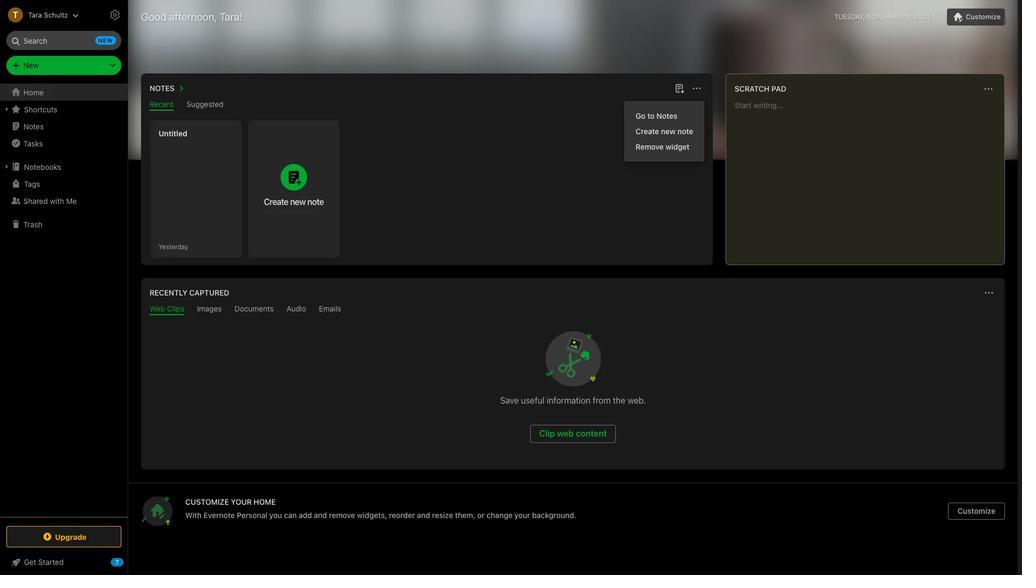 Task type: vqa. For each thing, say whether or not it's contained in the screenshot.
Security Summary 'link'
no



Task type: describe. For each thing, give the bounding box(es) containing it.
remove widget
[[636, 142, 690, 151]]

14,
[[904, 13, 913, 21]]

your
[[231, 498, 252, 507]]

more actions field for recently captured
[[982, 286, 997, 300]]

shortcuts button
[[0, 101, 127, 118]]

remove widget link
[[625, 139, 704, 154]]

images tab
[[197, 304, 222, 315]]

afternoon,
[[169, 11, 217, 23]]

web
[[557, 429, 574, 438]]

shared
[[23, 196, 48, 205]]

remove
[[329, 511, 355, 520]]

tuesday,
[[835, 13, 865, 21]]

yesterday
[[159, 243, 188, 251]]

scratch
[[735, 84, 770, 93]]

create new note inside dropdown list menu
[[636, 127, 694, 136]]

click to collapse image
[[124, 556, 132, 568]]

you
[[269, 511, 282, 520]]

clip
[[540, 429, 555, 438]]

widgets,
[[357, 511, 387, 520]]

customize
[[185, 498, 229, 507]]

home link
[[0, 84, 128, 101]]

Search text field
[[14, 31, 114, 50]]

upgrade button
[[6, 526, 121, 548]]

create new note link
[[625, 124, 704, 139]]

started
[[38, 558, 64, 567]]

tab list for recently captured
[[143, 304, 1004, 315]]

emails
[[319, 304, 341, 313]]

notes button
[[148, 82, 187, 95]]

new
[[23, 61, 39, 70]]

schultz
[[44, 10, 68, 19]]

good afternoon, tara!
[[141, 11, 243, 23]]

widget
[[666, 142, 690, 151]]

new inside dropdown list menu
[[661, 127, 676, 136]]

images
[[197, 304, 222, 313]]

content
[[576, 429, 607, 438]]

notes inside button
[[150, 84, 175, 93]]

notes link
[[0, 118, 127, 135]]

me
[[66, 196, 77, 205]]

add
[[299, 511, 312, 520]]

get
[[24, 558, 36, 567]]

shared with me link
[[0, 192, 127, 209]]

your
[[515, 511, 530, 520]]

more actions image
[[691, 82, 704, 95]]

tuesday, november 14, 2023
[[835, 13, 931, 21]]

home
[[254, 498, 276, 507]]

new search field
[[14, 31, 116, 50]]

recent
[[150, 100, 174, 109]]

evernote
[[204, 511, 235, 520]]

notes inside dropdown list menu
[[657, 111, 678, 120]]

to
[[648, 111, 655, 120]]

go to notes
[[636, 111, 678, 120]]

get started
[[24, 558, 64, 567]]

recent tab panel
[[141, 111, 713, 265]]

web clips
[[150, 304, 184, 313]]

change
[[487, 511, 513, 520]]

tags
[[24, 179, 40, 188]]

web clips tab panel
[[141, 315, 1006, 470]]

2023
[[915, 13, 931, 21]]

shortcuts
[[24, 105, 57, 114]]

settings image
[[109, 9, 121, 21]]

recently captured
[[150, 288, 229, 297]]

notes inside tree
[[23, 122, 44, 131]]

create new note button
[[248, 120, 340, 258]]

documents
[[235, 304, 274, 313]]

web clips tab
[[150, 304, 184, 315]]

clips
[[167, 304, 184, 313]]

can
[[284, 511, 297, 520]]

tags button
[[0, 175, 127, 192]]

recently
[[150, 288, 188, 297]]

clip web content button
[[531, 425, 616, 443]]

create inside create new note button
[[264, 197, 289, 207]]

with
[[50, 196, 64, 205]]

audio
[[287, 304, 306, 313]]

trash
[[23, 220, 42, 229]]

create inside create new note link
[[636, 127, 659, 136]]

go to notes link
[[625, 108, 704, 124]]

new inside button
[[290, 197, 306, 207]]

tab list for notes
[[143, 100, 711, 111]]



Task type: locate. For each thing, give the bounding box(es) containing it.
notes
[[150, 84, 175, 93], [657, 111, 678, 120], [23, 122, 44, 131]]

audio tab
[[287, 304, 306, 315]]

2 horizontal spatial notes
[[657, 111, 678, 120]]

november
[[867, 13, 903, 21]]

Account field
[[0, 4, 79, 26]]

2 vertical spatial notes
[[23, 122, 44, 131]]

tasks
[[23, 139, 43, 148]]

save useful information from the web.
[[500, 396, 646, 405]]

and left resize
[[417, 511, 430, 520]]

0 horizontal spatial and
[[314, 511, 327, 520]]

1 vertical spatial create
[[264, 197, 289, 207]]

remove
[[636, 142, 664, 151]]

expand notebooks image
[[3, 162, 11, 171]]

customize button
[[948, 9, 1006, 26], [949, 503, 1006, 520]]

tree
[[0, 84, 128, 517]]

1 horizontal spatial note
[[678, 127, 694, 136]]

1 vertical spatial more actions image
[[983, 287, 996, 299]]

2 horizontal spatial new
[[661, 127, 676, 136]]

information
[[547, 396, 591, 405]]

Help and Learning task checklist field
[[0, 554, 128, 571]]

and right the 'add'
[[314, 511, 327, 520]]

1 horizontal spatial create
[[636, 127, 659, 136]]

create new note inside button
[[264, 197, 324, 207]]

2 tab list from the top
[[143, 304, 1004, 315]]

tara!
[[220, 11, 243, 23]]

the
[[613, 396, 626, 405]]

tara schultz
[[28, 10, 68, 19]]

0 vertical spatial create new note
[[636, 127, 694, 136]]

0 horizontal spatial notes
[[23, 122, 44, 131]]

good
[[141, 11, 167, 23]]

or
[[478, 511, 485, 520]]

notes up create new note link
[[657, 111, 678, 120]]

tasks button
[[0, 135, 127, 152]]

scratch pad
[[735, 84, 787, 93]]

recent tab
[[150, 100, 174, 111]]

7
[[115, 559, 119, 566]]

tree containing home
[[0, 84, 128, 517]]

resize
[[432, 511, 453, 520]]

recently captured button
[[148, 287, 229, 299]]

1 horizontal spatial and
[[417, 511, 430, 520]]

2 and from the left
[[417, 511, 430, 520]]

scratch pad button
[[733, 83, 787, 95]]

personal
[[237, 511, 268, 520]]

background.
[[532, 511, 577, 520]]

tab list containing web clips
[[143, 304, 1004, 315]]

pad
[[772, 84, 787, 93]]

2 vertical spatial new
[[290, 197, 306, 207]]

0 vertical spatial more actions image
[[983, 83, 996, 95]]

new inside search box
[[98, 37, 113, 44]]

0 vertical spatial create
[[636, 127, 659, 136]]

tara
[[28, 10, 42, 19]]

0 horizontal spatial new
[[98, 37, 113, 44]]

0 vertical spatial notes
[[150, 84, 175, 93]]

1 vertical spatial create new note
[[264, 197, 324, 207]]

home
[[23, 88, 44, 97]]

suggested tab
[[187, 100, 224, 111]]

suggested
[[187, 100, 224, 109]]

0 horizontal spatial create
[[264, 197, 289, 207]]

more actions image for scratch pad
[[983, 83, 996, 95]]

create
[[636, 127, 659, 136], [264, 197, 289, 207]]

dropdown list menu
[[625, 108, 704, 154]]

go
[[636, 111, 646, 120]]

untitled
[[159, 129, 187, 138]]

from
[[593, 396, 611, 405]]

note inside dropdown list menu
[[678, 127, 694, 136]]

create new note
[[636, 127, 694, 136], [264, 197, 324, 207]]

1 vertical spatial note
[[308, 197, 324, 207]]

new
[[98, 37, 113, 44], [661, 127, 676, 136], [290, 197, 306, 207]]

1 vertical spatial new
[[661, 127, 676, 136]]

web
[[150, 304, 165, 313]]

documents tab
[[235, 304, 274, 315]]

0 horizontal spatial create new note
[[264, 197, 324, 207]]

emails tab
[[319, 304, 341, 315]]

notes up the tasks
[[23, 122, 44, 131]]

more actions image
[[983, 83, 996, 95], [983, 287, 996, 299]]

1 horizontal spatial new
[[290, 197, 306, 207]]

with
[[185, 511, 202, 520]]

1 vertical spatial customize
[[958, 507, 996, 516]]

Start writing… text field
[[735, 101, 1005, 256]]

reorder
[[389, 511, 415, 520]]

1 horizontal spatial notes
[[150, 84, 175, 93]]

clip web content
[[540, 429, 607, 438]]

1 horizontal spatial create new note
[[636, 127, 694, 136]]

upgrade
[[55, 532, 87, 541]]

useful
[[521, 396, 545, 405]]

1 vertical spatial tab list
[[143, 304, 1004, 315]]

save
[[500, 396, 519, 405]]

notes up recent
[[150, 84, 175, 93]]

More actions field
[[690, 81, 705, 96], [982, 82, 997, 96], [982, 286, 997, 300]]

and
[[314, 511, 327, 520], [417, 511, 430, 520]]

notebooks link
[[0, 158, 127, 175]]

customize your home with evernote personal you can add and remove widgets, reorder and resize them, or change your background.
[[185, 498, 577, 520]]

web.
[[628, 396, 646, 405]]

captured
[[189, 288, 229, 297]]

notebooks
[[24, 162, 61, 171]]

0 vertical spatial new
[[98, 37, 113, 44]]

0 vertical spatial note
[[678, 127, 694, 136]]

1 and from the left
[[314, 511, 327, 520]]

0 vertical spatial tab list
[[143, 100, 711, 111]]

note
[[678, 127, 694, 136], [308, 197, 324, 207]]

trash link
[[0, 216, 127, 233]]

0 vertical spatial customize
[[966, 12, 1001, 21]]

more actions field for scratch pad
[[982, 82, 997, 96]]

tab list containing recent
[[143, 100, 711, 111]]

tab list
[[143, 100, 711, 111], [143, 304, 1004, 315]]

them,
[[455, 511, 476, 520]]

0 vertical spatial customize button
[[948, 9, 1006, 26]]

more actions image for recently captured
[[983, 287, 996, 299]]

customize
[[966, 12, 1001, 21], [958, 507, 996, 516]]

1 tab list from the top
[[143, 100, 711, 111]]

shared with me
[[23, 196, 77, 205]]

note inside button
[[308, 197, 324, 207]]

1 vertical spatial notes
[[657, 111, 678, 120]]

new button
[[6, 56, 121, 75]]

0 horizontal spatial note
[[308, 197, 324, 207]]

1 vertical spatial customize button
[[949, 503, 1006, 520]]



